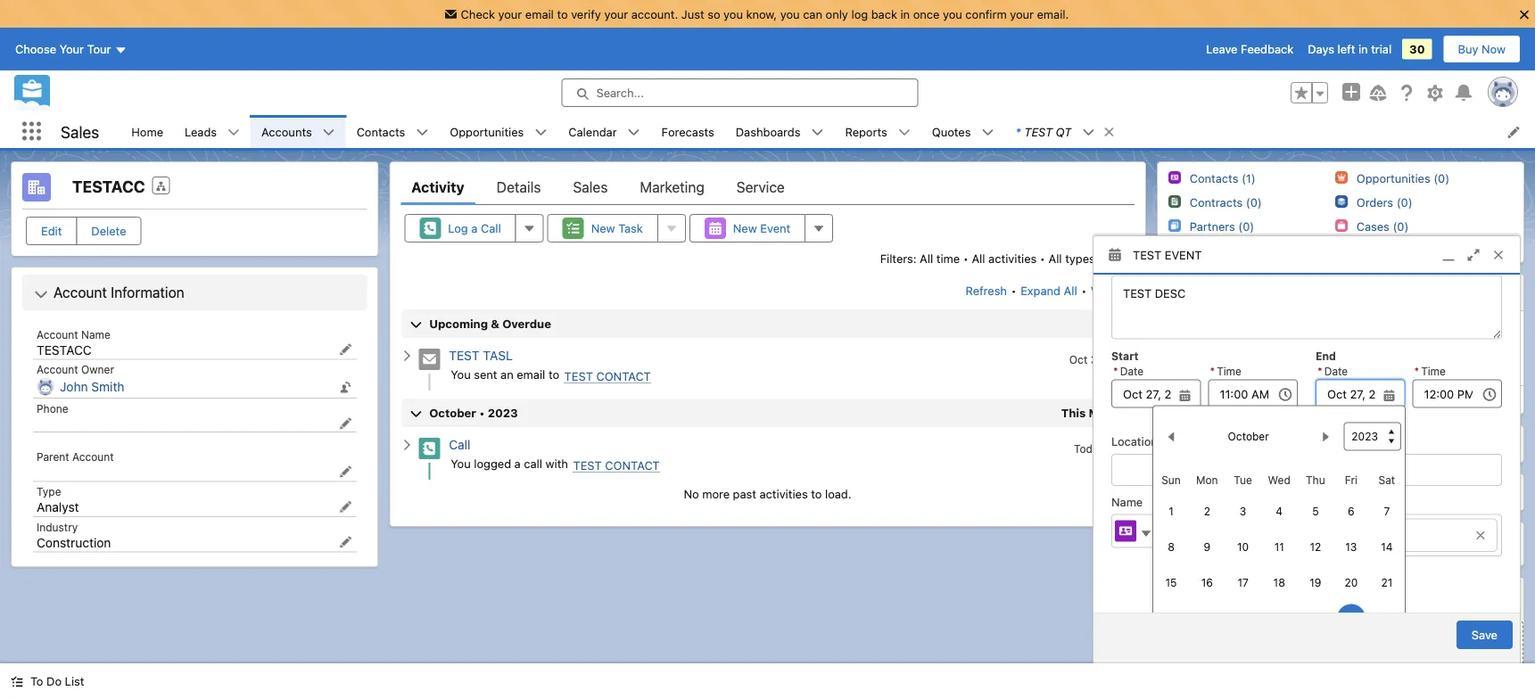 Task type: vqa. For each thing, say whether or not it's contained in the screenshot.
Edit Industry ICON
yes



Task type: locate. For each thing, give the bounding box(es) containing it.
test contact link for test tasl
[[564, 369, 651, 384]]

a inside log a call button
[[471, 222, 478, 235]]

text default image inside reports list item
[[898, 126, 911, 139]]

to do list button
[[0, 664, 95, 699]]

1 your from the left
[[498, 7, 522, 21]]

21 button
[[1373, 569, 1401, 597]]

quotes link
[[921, 115, 982, 148]]

1 horizontal spatial * time
[[1414, 365, 1446, 378]]

0 vertical spatial view
[[1091, 284, 1117, 298]]

contacts (1)
[[1190, 171, 1256, 185]]

call right log
[[481, 222, 501, 235]]

1 horizontal spatial new
[[733, 222, 757, 235]]

testacc down account name
[[37, 343, 92, 357]]

1 you from the top
[[451, 368, 471, 381]]

text default image inside to do list button
[[11, 676, 23, 688]]

0 vertical spatial opportunities link
[[439, 115, 535, 148]]

2 vertical spatial testacc
[[1350, 530, 1401, 543]]

opportunities up "tue"
[[1201, 437, 1286, 452]]

october for october alert
[[1228, 431, 1269, 443]]

1 vertical spatial contacts image
[[1168, 282, 1190, 303]]

all left types
[[1049, 252, 1062, 265]]

None text field
[[1112, 275, 1502, 340], [1112, 380, 1201, 408], [1208, 380, 1298, 408], [1316, 380, 1406, 408], [1112, 275, 1502, 340], [1112, 380, 1201, 408], [1208, 380, 1298, 408], [1316, 380, 1406, 408]]

0 horizontal spatial new
[[591, 222, 615, 235]]

2 new from the left
[[733, 222, 757, 235]]

date down start
[[1120, 365, 1144, 378]]

1 vertical spatial opportunities link
[[1201, 436, 1312, 452]]

group
[[1291, 82, 1328, 104], [1112, 365, 1201, 408], [1153, 365, 1406, 699]]

you for test tasl
[[451, 368, 471, 381]]

0 vertical spatial testacc
[[72, 177, 145, 196]]

forecasts link
[[651, 115, 725, 148]]

account up john
[[37, 364, 78, 376]]

0 horizontal spatial * time
[[1210, 365, 1242, 378]]

log
[[448, 222, 468, 235]]

you
[[724, 7, 743, 21], [780, 7, 800, 21], [943, 7, 962, 21]]

to right 'an'
[[549, 368, 559, 381]]

1 vertical spatial test contact link
[[573, 459, 660, 473]]

•
[[963, 252, 969, 265], [1040, 252, 1046, 265], [1011, 284, 1017, 298], [1082, 284, 1087, 298], [479, 406, 485, 420]]

1 horizontal spatial 30
[[1410, 42, 1425, 56]]

log a call
[[448, 222, 501, 235]]

2 * date from the left
[[1318, 365, 1348, 378]]

october up "tue"
[[1228, 431, 1269, 443]]

edit button
[[26, 217, 77, 245]]

1 vertical spatial in
[[1359, 42, 1368, 56]]

your right verify
[[604, 7, 628, 21]]

contacts image down the event
[[1168, 282, 1190, 303]]

test left the event
[[1133, 248, 1162, 261]]

to
[[1360, 495, 1373, 509], [30, 675, 43, 688]]

0 horizontal spatial time
[[1217, 365, 1242, 378]]

october alert
[[1228, 431, 1269, 443]]

1 vertical spatial email
[[517, 368, 545, 381]]

dashboards link
[[725, 115, 811, 148]]

text default image right accounts
[[323, 126, 335, 139]]

0 horizontal spatial october
[[429, 406, 476, 420]]

notes (0)
[[1201, 537, 1259, 552]]

test left the qt
[[1025, 125, 1053, 138]]

Location text field
[[1112, 454, 1502, 486]]

accounts
[[261, 125, 312, 138]]

2023-10-23 cell
[[1189, 601, 1225, 637]]

None text field
[[1413, 380, 1502, 408]]

text default image inside accounts list item
[[323, 126, 335, 139]]

october
[[429, 406, 476, 420], [1228, 431, 1269, 443]]

refresh • expand all • view all
[[966, 284, 1134, 298]]

you right once
[[943, 7, 962, 21]]

testacc
[[72, 177, 145, 196], [37, 343, 92, 357], [1350, 530, 1401, 543]]

2 * time from the left
[[1414, 365, 1446, 378]]

1 new from the left
[[591, 222, 615, 235]]

opportunities
[[450, 125, 524, 138], [1201, 437, 1286, 452]]

email right 'an'
[[517, 368, 545, 381]]

upload files
[[1317, 644, 1384, 657]]

all down "test event"
[[1120, 284, 1134, 298]]

to inside test event dialog
[[1360, 495, 1373, 509]]

0 vertical spatial opportunities
[[450, 125, 524, 138]]

2 vertical spatial to
[[811, 487, 822, 500]]

* date down end
[[1318, 365, 1348, 378]]

opportunities for opportunities link to the left
[[450, 125, 524, 138]]

oct 30
[[1070, 353, 1104, 366]]

contact inside you sent an email to test contact
[[596, 369, 651, 383]]

view all link down end
[[1158, 385, 1524, 414]]

0 horizontal spatial in
[[901, 7, 910, 21]]

1 vertical spatial a
[[514, 457, 521, 470]]

(0)
[[1242, 485, 1261, 500], [1241, 537, 1259, 552]]

time for start
[[1217, 365, 1242, 378]]

1 vertical spatial view all link
[[1158, 385, 1524, 414]]

account owner
[[37, 364, 114, 376]]

0 vertical spatial (0)
[[1242, 485, 1261, 500]]

0 horizontal spatial you
[[724, 7, 743, 21]]

you down call link
[[451, 457, 471, 470]]

2 you from the top
[[451, 457, 471, 470]]

testacc down 7
[[1350, 530, 1401, 543]]

type
[[37, 486, 61, 498]]

you left sent
[[451, 368, 471, 381]]

(0) for notes (0)
[[1241, 537, 1259, 552]]

0 vertical spatial files
[[1201, 592, 1229, 607]]

you for call
[[451, 457, 471, 470]]

0 horizontal spatial * date
[[1113, 365, 1144, 378]]

days
[[1308, 42, 1335, 56]]

you left can
[[780, 7, 800, 21]]

new for new task
[[591, 222, 615, 235]]

text default image up account name
[[34, 288, 48, 302]]

to left "load."
[[811, 487, 822, 500]]

1 vertical spatial (0)
[[1241, 537, 1259, 552]]

1 horizontal spatial a
[[514, 457, 521, 470]]

0 vertical spatial contacts image
[[1168, 171, 1181, 184]]

october  •  2023
[[429, 406, 518, 420]]

more
[[702, 487, 730, 500]]

0 vertical spatial test contact link
[[564, 369, 651, 384]]

1 vertical spatial call
[[449, 438, 471, 453]]

text default image inside calendar list item
[[628, 126, 640, 139]]

1 horizontal spatial to
[[1360, 495, 1373, 509]]

opportunities inside list item
[[450, 125, 524, 138]]

list
[[121, 115, 1535, 148]]

new
[[591, 222, 615, 235], [733, 222, 757, 235]]

sales inside tab list
[[573, 179, 608, 196]]

text default image right contacts
[[416, 126, 429, 139]]

text default image inside quotes list item
[[982, 126, 994, 139]]

2023-10-26 cell
[[1298, 601, 1334, 637]]

1 contacts image from the top
[[1168, 171, 1181, 184]]

call right logged call icon
[[449, 438, 471, 453]]

*
[[1016, 125, 1021, 138], [1113, 365, 1118, 378], [1210, 365, 1215, 378], [1318, 365, 1323, 378], [1414, 365, 1420, 378]]

new inside 'new event' button
[[733, 222, 757, 235]]

2
[[1204, 505, 1211, 518]]

all left time
[[920, 252, 933, 265]]

leads list item
[[174, 115, 251, 148]]

0 vertical spatial in
[[901, 7, 910, 21]]

test inside you logged a call with test contact
[[573, 459, 602, 472]]

related
[[1316, 495, 1357, 509]]

activity
[[412, 179, 465, 196]]

to for no more past activities to load.
[[811, 487, 822, 500]]

0 vertical spatial activities
[[989, 252, 1037, 265]]

left
[[1338, 42, 1356, 56]]

today
[[1074, 443, 1104, 455]]

activities right the past
[[760, 487, 808, 500]]

0 horizontal spatial files
[[1201, 592, 1229, 607]]

activities up 'refresh' button
[[989, 252, 1037, 265]]

files down 16
[[1201, 592, 1229, 607]]

1 vertical spatial october
[[1228, 431, 1269, 443]]

contacts link
[[346, 115, 416, 148]]

to left do
[[30, 675, 43, 688]]

text default image
[[228, 126, 240, 139], [323, 126, 335, 139], [416, 126, 429, 139], [535, 126, 547, 139], [628, 126, 640, 139], [34, 288, 48, 302], [401, 439, 413, 451], [1140, 528, 1153, 540], [11, 676, 23, 688]]

you inside you sent an email to test contact
[[451, 368, 471, 381]]

new left task
[[591, 222, 615, 235]]

in right back
[[901, 7, 910, 21]]

(0) left 11 on the right of page
[[1241, 537, 1259, 552]]

edit type image
[[339, 501, 352, 513]]

0 vertical spatial 30
[[1410, 42, 1425, 56]]

0 horizontal spatial call
[[449, 438, 471, 453]]

text default image right contacts image
[[1140, 528, 1153, 540]]

11
[[1275, 541, 1284, 554]]

1 horizontal spatial activities
[[989, 252, 1037, 265]]

sun
[[1162, 474, 1181, 487]]

1 horizontal spatial date
[[1325, 365, 1348, 378]]

1 horizontal spatial * date
[[1318, 365, 1348, 378]]

1 horizontal spatial time
[[1421, 365, 1446, 378]]

20
[[1345, 577, 1358, 589]]

parent account
[[37, 451, 114, 463]]

(0) up 3
[[1242, 485, 1261, 500]]

account information
[[54, 284, 184, 301]]

email left verify
[[525, 7, 554, 21]]

1 vertical spatial 30
[[1091, 353, 1104, 366]]

opportunities up details on the left of the page
[[450, 125, 524, 138]]

new left event
[[733, 222, 757, 235]]

contact for test tasl
[[596, 369, 651, 383]]

text default image left calendar
[[535, 126, 547, 139]]

text default image right calendar
[[628, 126, 640, 139]]

october up call link
[[429, 406, 476, 420]]

partners image
[[1168, 220, 1181, 232]]

0 vertical spatial a
[[471, 222, 478, 235]]

all right 'expand'
[[1064, 284, 1077, 298]]

your right check
[[498, 7, 522, 21]]

1 * date from the left
[[1113, 365, 1144, 378]]

partners (0) link
[[1190, 219, 1255, 234]]

contacts image
[[1168, 171, 1181, 184], [1168, 282, 1190, 303]]

text default image left do
[[11, 676, 23, 688]]

contacts image up contracts image
[[1168, 171, 1181, 184]]

0 horizontal spatial view all link
[[1090, 277, 1135, 305]]

calendar list item
[[558, 115, 651, 148]]

1 vertical spatial to
[[30, 675, 43, 688]]

0 vertical spatial call
[[481, 222, 501, 235]]

1 date from the left
[[1120, 365, 1144, 378]]

account.
[[631, 7, 678, 21]]

2 horizontal spatial you
[[943, 7, 962, 21]]

0 vertical spatial october
[[429, 406, 476, 420]]

opportunities list item
[[439, 115, 558, 148]]

leave feedback link
[[1206, 42, 1294, 56]]

1 horizontal spatial october
[[1228, 431, 1269, 443]]

2 time from the left
[[1421, 365, 1446, 378]]

account for account information
[[54, 284, 107, 301]]

month
[[1089, 406, 1126, 420]]

account name
[[37, 328, 110, 341]]

opportunities link up details on the left of the page
[[439, 115, 535, 148]]

1 vertical spatial sales
[[573, 179, 608, 196]]

1 vertical spatial opportunities
[[1201, 437, 1286, 452]]

quotes list item
[[921, 115, 1005, 148]]

buy now button
[[1443, 35, 1521, 63]]

test
[[1025, 125, 1053, 138], [1133, 248, 1162, 261], [449, 349, 480, 363], [564, 369, 593, 383], [573, 459, 602, 472]]

1 vertical spatial files
[[1359, 644, 1384, 657]]

opportunities link up "tue"
[[1201, 436, 1312, 452]]

2 contacts image from the top
[[1168, 282, 1190, 303]]

sales left home link
[[61, 122, 99, 141]]

1 vertical spatial name
[[1112, 495, 1143, 509]]

(0) for cases (0)
[[1242, 485, 1261, 500]]

date for end
[[1325, 365, 1348, 378]]

2023
[[488, 406, 518, 420]]

20 button
[[1337, 569, 1366, 597]]

0 horizontal spatial your
[[498, 7, 522, 21]]

account up account name
[[54, 284, 107, 301]]

files
[[1201, 592, 1229, 607], [1359, 644, 1384, 657]]

call inside log a call button
[[481, 222, 501, 235]]

a inside you logged a call with test contact
[[514, 457, 521, 470]]

text default image inside test event dialog
[[1140, 528, 1153, 540]]

test tasl link
[[449, 349, 513, 363]]

search... button
[[562, 79, 918, 107]]

2023-10-22 cell
[[1154, 601, 1189, 637]]

1 horizontal spatial in
[[1359, 42, 1368, 56]]

past
[[733, 487, 756, 500]]

1 vertical spatial you
[[451, 457, 471, 470]]

1 horizontal spatial view
[[1319, 393, 1345, 407]]

confirm
[[966, 7, 1007, 21]]

new for new event
[[733, 222, 757, 235]]

9
[[1204, 541, 1211, 554]]

2023-10-24 cell
[[1225, 601, 1261, 637]]

to for you sent an email to test contact
[[549, 368, 559, 381]]

0 vertical spatial name
[[81, 328, 110, 341]]

* time
[[1210, 365, 1242, 378], [1414, 365, 1446, 378]]

1 vertical spatial activities
[[760, 487, 808, 500]]

test right 'an'
[[564, 369, 593, 383]]

files right upload
[[1359, 644, 1384, 657]]

0 horizontal spatial a
[[471, 222, 478, 235]]

0 horizontal spatial sales
[[61, 122, 99, 141]]

view all link down types
[[1090, 277, 1135, 305]]

sent
[[474, 368, 497, 381]]

0 horizontal spatial view
[[1091, 284, 1117, 298]]

cases image
[[1168, 482, 1190, 503]]

you right so
[[724, 7, 743, 21]]

view down types
[[1091, 284, 1117, 298]]

in right left
[[1359, 42, 1368, 56]]

name up contacts image
[[1112, 495, 1143, 509]]

to left verify
[[557, 7, 568, 21]]

account up account owner
[[37, 328, 78, 341]]

1 horizontal spatial your
[[604, 7, 628, 21]]

event
[[760, 222, 791, 235]]

a left call
[[514, 457, 521, 470]]

email inside you sent an email to test contact
[[517, 368, 545, 381]]

1 vertical spatial to
[[549, 368, 559, 381]]

* date down start
[[1113, 365, 1144, 378]]

thu
[[1306, 474, 1325, 487]]

a right log
[[471, 222, 478, 235]]

2 date from the left
[[1325, 365, 1348, 378]]

event
[[1165, 248, 1202, 261]]

1 button
[[1157, 497, 1186, 526]]

10 button
[[1229, 533, 1258, 562]]

text default image right leads
[[228, 126, 240, 139]]

to inside you sent an email to test contact
[[549, 368, 559, 381]]

3 button
[[1229, 497, 1258, 526]]

2 horizontal spatial your
[[1010, 7, 1034, 21]]

information
[[111, 284, 184, 301]]

1 you from the left
[[724, 7, 743, 21]]

text default image left logged call icon
[[401, 439, 413, 451]]

1 time from the left
[[1217, 365, 1242, 378]]

1 vertical spatial contact
[[605, 459, 660, 472]]

time
[[1217, 365, 1242, 378], [1421, 365, 1446, 378]]

6 button
[[1337, 497, 1366, 526]]

0 horizontal spatial date
[[1120, 365, 1144, 378]]

to right 6
[[1360, 495, 1373, 509]]

30 right oct on the right of the page
[[1091, 353, 1104, 366]]

log a call button
[[404, 214, 516, 243]]

list item
[[1005, 115, 1123, 148]]

contact inside you logged a call with test contact
[[605, 459, 660, 472]]

0 vertical spatial to
[[1360, 495, 1373, 509]]

you inside you logged a call with test contact
[[451, 457, 471, 470]]

know,
[[746, 7, 777, 21]]

view down end
[[1319, 393, 1345, 407]]

1 horizontal spatial call
[[481, 222, 501, 235]]

1 horizontal spatial opportunities
[[1201, 437, 1286, 452]]

• left "2023"
[[479, 406, 485, 420]]

only
[[826, 7, 848, 21]]

text default image
[[1103, 126, 1115, 138], [811, 126, 824, 139], [898, 126, 911, 139], [982, 126, 994, 139], [1082, 126, 1095, 139], [401, 350, 413, 362], [1498, 534, 1510, 546]]

0 horizontal spatial to
[[30, 675, 43, 688]]

0 horizontal spatial activities
[[760, 487, 808, 500]]

5
[[1312, 505, 1319, 518]]

1 horizontal spatial name
[[1112, 495, 1143, 509]]

1 horizontal spatial you
[[780, 7, 800, 21]]

1 vertical spatial testacc
[[37, 343, 92, 357]]

account inside dropdown button
[[54, 284, 107, 301]]

cases
[[1201, 485, 1238, 500]]

qt
[[1056, 125, 1072, 138]]

0 horizontal spatial opportunities
[[450, 125, 524, 138]]

0 vertical spatial you
[[451, 368, 471, 381]]

testacc up delete
[[72, 177, 145, 196]]

* date for start
[[1113, 365, 1144, 378]]

no
[[684, 487, 699, 500]]

test event
[[1133, 248, 1202, 261]]

30 right 'trial'
[[1410, 42, 1425, 56]]

do
[[46, 675, 62, 688]]

sales up new task button
[[573, 179, 608, 196]]

text default image inside 'leads' list item
[[228, 126, 240, 139]]

1 * time from the left
[[1210, 365, 1242, 378]]

october inside test event dialog
[[1228, 431, 1269, 443]]

account for account owner
[[37, 364, 78, 376]]

test event dialog
[[1093, 194, 1521, 699]]

your left email.
[[1010, 7, 1034, 21]]

search...
[[596, 86, 644, 100]]

test contact link for call
[[573, 459, 660, 473]]

1 horizontal spatial sales
[[573, 179, 608, 196]]

trial
[[1371, 42, 1392, 56]]

contracts image
[[1168, 195, 1181, 208]]

date down end
[[1325, 365, 1348, 378]]

account
[[54, 284, 107, 301], [37, 328, 78, 341], [37, 364, 78, 376], [72, 451, 114, 463]]

0 vertical spatial contact
[[596, 369, 651, 383]]

0 vertical spatial view all link
[[1090, 277, 1135, 305]]

4 button
[[1265, 497, 1294, 526]]

smith
[[91, 380, 124, 394]]

19
[[1310, 577, 1322, 589]]

new inside new task button
[[591, 222, 615, 235]]

contact
[[596, 369, 651, 383], [605, 459, 660, 472]]

your
[[59, 42, 84, 56]]

tab list
[[401, 170, 1135, 205]]

1 horizontal spatial files
[[1359, 644, 1384, 657]]

test right 'with'
[[573, 459, 602, 472]]

name up owner
[[81, 328, 110, 341]]



Task type: describe. For each thing, give the bounding box(es) containing it.
refresh
[[966, 284, 1007, 298]]

save
[[1472, 629, 1498, 642]]

opportunities (0)
[[1357, 171, 1450, 185]]

17
[[1238, 577, 1249, 589]]

21
[[1381, 577, 1393, 589]]

3 you from the left
[[943, 7, 962, 21]]

text default image inside opportunities list item
[[535, 126, 547, 139]]

edit account name image
[[339, 343, 352, 356]]

mon
[[1196, 474, 1218, 487]]

2 you from the left
[[780, 7, 800, 21]]

(10)
[[1355, 242, 1376, 255]]

test inside dialog
[[1133, 248, 1162, 261]]

2023-10-28 cell
[[1369, 601, 1405, 637]]

12 button
[[1301, 533, 1330, 562]]

* date for end
[[1318, 365, 1348, 378]]

john smith link
[[60, 380, 124, 395]]

test up sent
[[449, 349, 480, 363]]

all right time
[[972, 252, 985, 265]]

1
[[1169, 505, 1174, 518]]

leads link
[[174, 115, 228, 148]]

* time for end
[[1414, 365, 1446, 378]]

related to
[[1316, 495, 1373, 509]]

details
[[497, 179, 541, 196]]

name inside test event dialog
[[1112, 495, 1143, 509]]

* inside list item
[[1016, 125, 1021, 138]]

buy
[[1458, 42, 1479, 56]]

accounts link
[[251, 115, 323, 148]]

owner
[[81, 364, 114, 376]]

all left (10) at the right of page
[[1338, 242, 1352, 255]]

tab list containing activity
[[401, 170, 1135, 205]]

list containing home
[[121, 115, 1535, 148]]

3 your from the left
[[1010, 7, 1034, 21]]

contacts
[[357, 125, 405, 138]]

calendar
[[569, 125, 617, 138]]

reports link
[[835, 115, 898, 148]]

edit parent account image
[[339, 466, 352, 478]]

sat
[[1379, 474, 1395, 487]]

&
[[491, 317, 500, 331]]

group for end
[[1153, 365, 1406, 699]]

start
[[1112, 350, 1139, 363]]

edit industry image
[[339, 536, 352, 549]]

opportunities image
[[1335, 171, 1348, 184]]

upcoming
[[429, 317, 488, 331]]

no more past activities to load. status
[[401, 487, 1135, 500]]

orders image
[[1335, 195, 1348, 208]]

call
[[524, 457, 542, 470]]

group for start
[[1112, 365, 1201, 408]]

opportunities image
[[1168, 434, 1190, 455]]

0 horizontal spatial name
[[81, 328, 110, 341]]

show all (10)
[[1305, 242, 1376, 255]]

tour
[[87, 42, 111, 56]]

load.
[[825, 487, 852, 500]]

2023-10-25 cell
[[1261, 601, 1298, 637]]

1 horizontal spatial view all link
[[1158, 385, 1524, 414]]

new event button
[[689, 214, 806, 243]]

account right the parent
[[72, 451, 114, 463]]

test inside you sent an email to test contact
[[564, 369, 593, 383]]

orders (0)
[[1357, 195, 1413, 209]]

check your email to verify your account. just so you know, you can only log back in once you confirm your email.
[[461, 7, 1069, 21]]

you sent an email to test contact
[[451, 368, 651, 383]]

industry
[[37, 521, 78, 534]]

files element
[[1157, 577, 1525, 699]]

text default image inside contacts list item
[[416, 126, 429, 139]]

orders (0) link
[[1357, 195, 1413, 210]]

• up 'expand'
[[1040, 252, 1046, 265]]

test inside list item
[[1025, 125, 1053, 138]]

contacts list item
[[346, 115, 439, 148]]

tue
[[1234, 474, 1252, 487]]

2 your from the left
[[604, 7, 628, 21]]

contracts (0) link
[[1190, 195, 1262, 210]]

9 button
[[1193, 533, 1222, 562]]

1 vertical spatial view
[[1319, 393, 1345, 407]]

phone:
[[1168, 364, 1206, 377]]

expand all button
[[1020, 277, 1078, 305]]

0 vertical spatial sales
[[61, 122, 99, 141]]

test tasl
[[449, 349, 513, 363]]

upcoming & overdue
[[429, 317, 551, 331]]

list item containing *
[[1005, 115, 1123, 148]]

1 horizontal spatial opportunities link
[[1201, 436, 1312, 452]]

sales link
[[573, 170, 608, 205]]

just
[[681, 7, 704, 21]]

leave feedback
[[1206, 42, 1294, 56]]

all down test contact element
[[1349, 393, 1362, 407]]

• down types
[[1082, 284, 1087, 298]]

log
[[852, 7, 868, 21]]

test contact element
[[1158, 318, 1524, 379]]

• left 'expand'
[[1011, 284, 1017, 298]]

testacc inside test event dialog
[[1350, 530, 1401, 543]]

back
[[871, 7, 897, 21]]

15
[[1166, 577, 1177, 589]]

filters: all time • all activities • all types
[[880, 252, 1095, 265]]

feedback
[[1241, 42, 1294, 56]]

0 vertical spatial to
[[557, 7, 568, 21]]

verify
[[571, 7, 601, 21]]

18 button
[[1265, 569, 1294, 597]]

dashboards list item
[[725, 115, 835, 148]]

contacts image
[[1115, 521, 1137, 542]]

activity link
[[412, 170, 465, 205]]

fri
[[1345, 474, 1358, 487]]

opportunities (0) link
[[1357, 171, 1450, 186]]

analyst
[[37, 500, 79, 515]]

account information button
[[26, 278, 363, 307]]

• right time
[[963, 252, 969, 265]]

accounts list item
[[251, 115, 346, 148]]

email image
[[419, 349, 440, 370]]

list
[[65, 675, 84, 688]]

time for end
[[1421, 365, 1446, 378]]

account image
[[22, 173, 51, 202]]

details link
[[497, 170, 541, 205]]

text default image inside dashboards list item
[[811, 126, 824, 139]]

leads
[[185, 125, 217, 138]]

reports list item
[[835, 115, 921, 148]]

date for start
[[1120, 365, 1144, 378]]

to inside button
[[30, 675, 43, 688]]

edit phone image
[[339, 418, 352, 430]]

3
[[1240, 505, 1247, 518]]

8 button
[[1157, 533, 1186, 562]]

contact for call
[[605, 459, 660, 472]]

0 vertical spatial email
[[525, 7, 554, 21]]

october for october  •  2023
[[429, 406, 476, 420]]

view all
[[1319, 393, 1362, 407]]

18
[[1274, 577, 1285, 589]]

filters:
[[880, 252, 917, 265]]

logged call image
[[419, 438, 440, 460]]

now
[[1482, 42, 1506, 56]]

0 horizontal spatial opportunities link
[[439, 115, 535, 148]]

opportunities for rightmost opportunities link
[[1201, 437, 1286, 452]]

show
[[1305, 242, 1335, 255]]

text default image inside account information dropdown button
[[34, 288, 48, 302]]

oct
[[1070, 353, 1088, 366]]

0 horizontal spatial 30
[[1091, 353, 1104, 366]]

* time for start
[[1210, 365, 1242, 378]]

tasl
[[483, 349, 513, 363]]

7
[[1384, 505, 1390, 518]]

2023-10-27 cell
[[1334, 601, 1369, 637]]

days left in trial
[[1308, 42, 1392, 56]]

16
[[1201, 577, 1213, 589]]

october grid
[[1154, 467, 1405, 699]]

cases image
[[1335, 220, 1348, 232]]

new task
[[591, 222, 643, 235]]

account for account name
[[37, 328, 78, 341]]

types
[[1065, 252, 1095, 265]]



